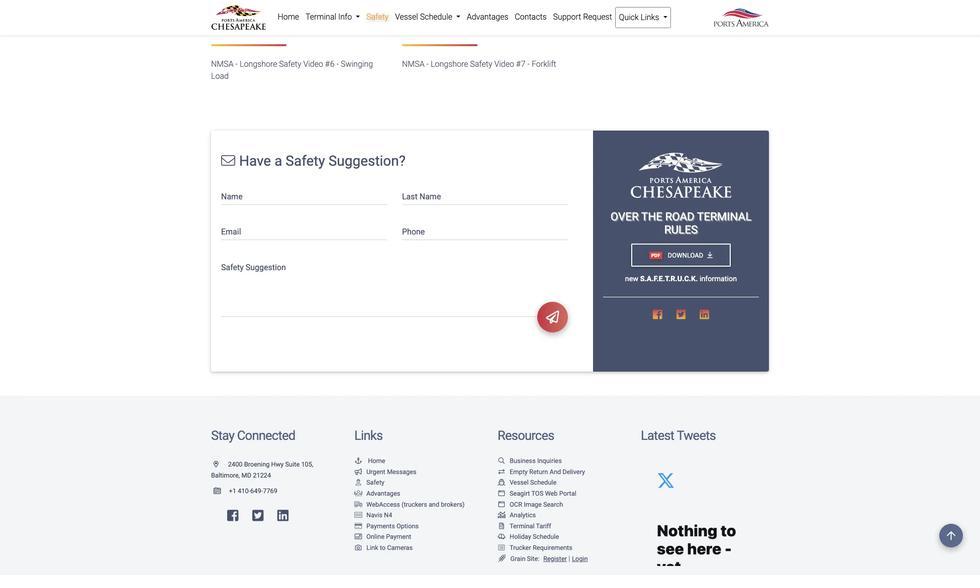 Task type: locate. For each thing, give the bounding box(es) containing it.
1 horizontal spatial video image
[[402, 0, 578, 32]]

home link left terminal info
[[275, 7, 302, 27]]

1 nmsa from the left
[[211, 59, 234, 69]]

safety left the #6
[[279, 59, 301, 69]]

nmsa inside the nmsa - longshore safety video #6 - swinging load
[[211, 59, 234, 69]]

0 horizontal spatial vessel
[[395, 12, 418, 22]]

1 vertical spatial vessel
[[510, 479, 529, 487]]

1 vertical spatial terminal
[[510, 523, 535, 530]]

longshore for nmsa - longshore safety video #7 - forklift
[[431, 59, 468, 69]]

n4
[[384, 512, 392, 519]]

facebook square image left twitter square icon
[[653, 310, 662, 321]]

0 horizontal spatial nmsa
[[211, 59, 234, 69]]

info
[[338, 12, 352, 22]]

1 horizontal spatial links
[[641, 13, 659, 22]]

0 horizontal spatial links
[[354, 429, 383, 444]]

seagirt terminal image
[[631, 153, 732, 198]]

navis
[[367, 512, 383, 519]]

file invoice image
[[498, 524, 506, 530]]

safety link right info
[[363, 7, 392, 27]]

browser image for seagirt
[[498, 491, 506, 498]]

0 vertical spatial schedule
[[420, 12, 452, 22]]

login link
[[572, 555, 588, 563]]

support request
[[553, 12, 612, 22]]

0 vertical spatial safety link
[[363, 7, 392, 27]]

+1 410-649-7769 link
[[211, 488, 277, 495]]

twitter square image
[[252, 510, 264, 523]]

2400
[[228, 461, 243, 469]]

container storage image
[[354, 513, 362, 519]]

2400 broening hwy suite 105, baltimore, md 21224
[[211, 461, 313, 480]]

1 vertical spatial home
[[368, 458, 385, 465]]

terminal info link
[[302, 7, 363, 27]]

online payment link
[[354, 534, 411, 541]]

home up urgent
[[368, 458, 385, 465]]

1 name from the left
[[221, 192, 243, 201]]

1 vertical spatial facebook square image
[[227, 510, 239, 523]]

1 vertical spatial vessel schedule link
[[498, 479, 557, 487]]

last
[[402, 192, 418, 201]]

nmsa
[[211, 59, 234, 69], [402, 59, 425, 69]]

webaccess (truckers and brokers)
[[367, 501, 465, 509]]

go to top image
[[940, 524, 963, 548]]

web
[[545, 490, 558, 498]]

safety right a
[[286, 153, 325, 169]]

video image
[[211, 0, 387, 32], [402, 0, 578, 32]]

21224
[[253, 472, 271, 480]]

links
[[641, 13, 659, 22], [354, 429, 383, 444]]

1 - from the left
[[236, 59, 238, 69]]

schedule inside vessel schedule link
[[420, 12, 452, 22]]

user hard hat image
[[354, 480, 362, 487]]

name
[[221, 192, 243, 201], [420, 192, 441, 201]]

1 vertical spatial schedule
[[530, 479, 557, 487]]

seagirt
[[510, 490, 530, 498]]

link
[[367, 545, 378, 552]]

advantages link up webaccess
[[354, 490, 400, 498]]

phone office image
[[214, 489, 229, 495]]

0 vertical spatial vessel schedule link
[[392, 7, 464, 27]]

load
[[211, 71, 229, 81]]

4 - from the left
[[528, 59, 530, 69]]

0 horizontal spatial video
[[303, 59, 323, 69]]

download
[[666, 252, 703, 259]]

1 horizontal spatial facebook square image
[[653, 310, 662, 321]]

1 horizontal spatial video
[[494, 59, 514, 69]]

1 horizontal spatial advantages
[[467, 12, 509, 22]]

advantages up webaccess
[[367, 490, 400, 498]]

2 nmsa from the left
[[402, 59, 425, 69]]

0 vertical spatial home link
[[275, 7, 302, 27]]

hand receiving image
[[354, 491, 362, 498]]

0 vertical spatial advantages
[[467, 12, 509, 22]]

1 horizontal spatial name
[[420, 192, 441, 201]]

schedule for right vessel schedule link
[[530, 479, 557, 487]]

terminal for terminal info
[[306, 12, 336, 22]]

empty return and delivery link
[[498, 468, 585, 476]]

options
[[397, 523, 419, 530]]

browser image
[[498, 491, 506, 498], [498, 502, 506, 508]]

online payment
[[367, 534, 411, 541]]

terminal for terminal tariff
[[510, 523, 535, 530]]

urgent messages link
[[354, 468, 417, 476]]

video left the #6
[[303, 59, 323, 69]]

1 vertical spatial advantages link
[[354, 490, 400, 498]]

to
[[380, 545, 386, 552]]

advantages link left contacts
[[464, 7, 512, 27]]

link to cameras
[[367, 545, 413, 552]]

0 vertical spatial home
[[278, 12, 299, 22]]

longshore
[[240, 59, 277, 69], [431, 59, 468, 69]]

facebook square image down +1
[[227, 510, 239, 523]]

bells image
[[498, 535, 506, 541]]

1 video image from the left
[[211, 0, 387, 32]]

business
[[510, 458, 536, 465]]

2 video image from the left
[[402, 0, 578, 32]]

nmsa - longshore safety video #7 - forklift
[[402, 59, 556, 69]]

portal
[[559, 490, 577, 498]]

terminal left info
[[306, 12, 336, 22]]

tariff
[[536, 523, 551, 530]]

home link for urgent messages link at left bottom
[[354, 458, 385, 465]]

ocr image search
[[510, 501, 563, 509]]

holiday
[[510, 534, 531, 541]]

facebook square image
[[653, 310, 662, 321], [227, 510, 239, 523]]

nmsa for nmsa - longshore safety video #7 - forklift
[[402, 59, 425, 69]]

2 - from the left
[[337, 59, 339, 69]]

advantages left contacts
[[467, 12, 509, 22]]

anchor image
[[354, 459, 362, 465]]

Email text field
[[221, 221, 387, 241]]

video image for #6
[[211, 0, 387, 32]]

analytics image
[[498, 513, 506, 519]]

urgent messages
[[367, 468, 417, 476]]

requirements
[[533, 545, 573, 552]]

1 horizontal spatial longshore
[[431, 59, 468, 69]]

safety link
[[363, 7, 392, 27], [354, 479, 385, 487]]

and
[[550, 468, 561, 476]]

0 horizontal spatial facebook square image
[[227, 510, 239, 523]]

pdf
[[651, 253, 660, 258]]

1 vertical spatial vessel schedule
[[510, 479, 557, 487]]

support
[[553, 12, 581, 22]]

links right quick
[[641, 13, 659, 22]]

name up email
[[221, 192, 243, 201]]

0 horizontal spatial name
[[221, 192, 243, 201]]

resources
[[498, 429, 554, 444]]

over
[[611, 210, 639, 223]]

arrow to bottom image
[[708, 252, 713, 259]]

a
[[275, 153, 282, 169]]

1 vertical spatial home link
[[354, 458, 385, 465]]

vessel schedule
[[395, 12, 454, 22], [510, 479, 557, 487]]

forklift
[[532, 59, 556, 69]]

suggestion?
[[329, 153, 406, 169]]

name right last
[[420, 192, 441, 201]]

1 vertical spatial safety link
[[354, 479, 385, 487]]

vessel schedule link
[[392, 7, 464, 27], [498, 479, 557, 487]]

safety link for "terminal info" link
[[363, 7, 392, 27]]

0 horizontal spatial vessel schedule
[[395, 12, 454, 22]]

trucker
[[510, 545, 531, 552]]

2 longshore from the left
[[431, 59, 468, 69]]

0 vertical spatial advantages link
[[464, 7, 512, 27]]

video inside the nmsa - longshore safety video #6 - swinging load
[[303, 59, 323, 69]]

0 horizontal spatial vessel schedule link
[[392, 7, 464, 27]]

+1 410-649-7769
[[229, 488, 277, 495]]

login
[[572, 555, 588, 563]]

105,
[[301, 461, 313, 469]]

browser image down ship image
[[498, 491, 506, 498]]

terminal
[[306, 12, 336, 22], [510, 523, 535, 530]]

0 horizontal spatial home link
[[275, 7, 302, 27]]

links up anchor image
[[354, 429, 383, 444]]

2400 broening hwy suite 105, baltimore, md 21224 link
[[211, 461, 313, 480]]

1 browser image from the top
[[498, 491, 506, 498]]

0 vertical spatial browser image
[[498, 491, 506, 498]]

0 horizontal spatial longshore
[[240, 59, 277, 69]]

#6
[[325, 59, 335, 69]]

home
[[278, 12, 299, 22], [368, 458, 385, 465]]

0 vertical spatial terminal
[[306, 12, 336, 22]]

1 horizontal spatial nmsa
[[402, 59, 425, 69]]

business inquiries link
[[498, 458, 562, 465]]

new s.a.f.e.t.r.u.c.k. information
[[625, 275, 737, 284]]

safety left suggestion
[[221, 263, 244, 272]]

safety link for urgent messages link at left bottom
[[354, 479, 385, 487]]

browser image for ocr
[[498, 502, 506, 508]]

messages
[[387, 468, 417, 476]]

0 horizontal spatial terminal
[[306, 12, 336, 22]]

1 horizontal spatial vessel schedule link
[[498, 479, 557, 487]]

7769
[[263, 488, 277, 495]]

home link up urgent
[[354, 458, 385, 465]]

link to cameras link
[[354, 545, 413, 552]]

longshore inside the nmsa - longshore safety video #6 - swinging load
[[240, 59, 277, 69]]

1 horizontal spatial terminal
[[510, 523, 535, 530]]

s.a.f.e.t.r.u.c.k.
[[640, 275, 698, 284]]

#7
[[516, 59, 526, 69]]

nmsa for nmsa - longshore safety video #6 - swinging load
[[211, 59, 234, 69]]

camera image
[[354, 546, 362, 552]]

2 browser image from the top
[[498, 502, 506, 508]]

quick
[[619, 13, 639, 22]]

register link
[[541, 555, 567, 563]]

browser image inside ocr image search link
[[498, 502, 506, 508]]

0 horizontal spatial home
[[278, 12, 299, 22]]

safety
[[367, 12, 389, 22], [279, 59, 301, 69], [470, 59, 492, 69], [286, 153, 325, 169], [221, 263, 244, 272], [367, 479, 385, 487]]

2 video from the left
[[494, 59, 514, 69]]

linkedin image
[[700, 310, 709, 321]]

1 horizontal spatial home link
[[354, 458, 385, 465]]

online
[[367, 534, 385, 541]]

2 vertical spatial schedule
[[533, 534, 559, 541]]

longshore for nmsa - longshore safety video #6 - swinging load
[[240, 59, 277, 69]]

browser image inside seagirt tos web portal link
[[498, 491, 506, 498]]

rules
[[665, 223, 698, 237]]

0 vertical spatial vessel
[[395, 12, 418, 22]]

seagirt tos web portal
[[510, 490, 577, 498]]

Safety Suggestion text field
[[221, 257, 568, 317]]

home link
[[275, 7, 302, 27], [354, 458, 385, 465]]

3 - from the left
[[427, 59, 429, 69]]

0 horizontal spatial video image
[[211, 0, 387, 32]]

video left #7
[[494, 59, 514, 69]]

safety inside the nmsa - longshore safety video #6 - swinging load
[[279, 59, 301, 69]]

1 video from the left
[[303, 59, 323, 69]]

1 longshore from the left
[[240, 59, 277, 69]]

0 vertical spatial facebook square image
[[653, 310, 662, 321]]

1 vertical spatial links
[[354, 429, 383, 444]]

0 horizontal spatial advantages link
[[354, 490, 400, 498]]

0 vertical spatial vessel schedule
[[395, 12, 454, 22]]

terminal down analytics
[[510, 523, 535, 530]]

1 vertical spatial browser image
[[498, 502, 506, 508]]

home left terminal info
[[278, 12, 299, 22]]

exchange image
[[498, 469, 506, 476]]

safety link down urgent
[[354, 479, 385, 487]]

video for #6
[[303, 59, 323, 69]]

1 horizontal spatial vessel schedule
[[510, 479, 557, 487]]

holiday schedule link
[[498, 534, 559, 541]]

bullhorn image
[[354, 469, 362, 476]]

browser image up analytics "icon"
[[498, 502, 506, 508]]

1 vertical spatial advantages
[[367, 490, 400, 498]]



Task type: vqa. For each thing, say whether or not it's contained in the screenshot.
EIR RePrint link
no



Task type: describe. For each thing, give the bounding box(es) containing it.
information
[[700, 275, 737, 284]]

twitter square image
[[677, 310, 686, 321]]

grain
[[511, 555, 526, 563]]

latest
[[641, 429, 674, 444]]

analytics
[[510, 512, 536, 519]]

0 vertical spatial links
[[641, 13, 659, 22]]

terminal tariff link
[[498, 523, 551, 530]]

latest tweets
[[641, 429, 716, 444]]

empty return and delivery
[[510, 468, 585, 476]]

trucker requirements
[[510, 545, 573, 552]]

return
[[529, 468, 548, 476]]

analytics link
[[498, 512, 536, 519]]

quick links link
[[615, 7, 671, 28]]

1 horizontal spatial vessel
[[510, 479, 529, 487]]

over the road terminal rules
[[611, 210, 752, 237]]

swinging
[[341, 59, 373, 69]]

safety left #7
[[470, 59, 492, 69]]

schedule for "holiday schedule" link
[[533, 534, 559, 541]]

truck container image
[[354, 502, 362, 508]]

|
[[569, 555, 570, 563]]

navis n4 link
[[354, 512, 392, 519]]

tos
[[532, 490, 544, 498]]

brokers)
[[441, 501, 465, 509]]

inquiries
[[537, 458, 562, 465]]

contacts
[[515, 12, 547, 22]]

contacts link
[[512, 7, 550, 27]]

last name
[[402, 192, 441, 201]]

new
[[625, 275, 639, 284]]

webaccess
[[367, 501, 400, 509]]

cameras
[[387, 545, 413, 552]]

stay
[[211, 429, 234, 444]]

Phone text field
[[402, 221, 568, 241]]

Last Name text field
[[402, 186, 568, 205]]

md
[[242, 472, 251, 480]]

support request link
[[550, 7, 615, 27]]

baltimore,
[[211, 472, 240, 480]]

payments
[[367, 523, 395, 530]]

broening
[[244, 461, 270, 469]]

tweets
[[677, 429, 716, 444]]

+1
[[229, 488, 236, 495]]

empty
[[510, 468, 528, 476]]

trucker requirements link
[[498, 545, 573, 552]]

credit card image
[[354, 524, 362, 530]]

phone
[[402, 227, 425, 237]]

safety right info
[[367, 12, 389, 22]]

and
[[429, 501, 439, 509]]

wheat image
[[498, 555, 507, 563]]

holiday schedule
[[510, 534, 559, 541]]

ocr image search link
[[498, 501, 563, 509]]

safety suggestion
[[221, 263, 286, 272]]

navis n4
[[367, 512, 392, 519]]

email
[[221, 227, 241, 237]]

webaccess (truckers and brokers) link
[[354, 501, 465, 509]]

have
[[239, 153, 271, 169]]

seagirt tos web portal link
[[498, 490, 577, 498]]

0 horizontal spatial advantages
[[367, 490, 400, 498]]

have a safety suggestion?
[[239, 153, 406, 169]]

terminal tariff
[[510, 523, 551, 530]]

search image
[[498, 459, 506, 465]]

hwy
[[271, 461, 284, 469]]

Name text field
[[221, 186, 387, 205]]

payments options link
[[354, 523, 419, 530]]

urgent
[[367, 468, 385, 476]]

road
[[665, 210, 695, 223]]

1 horizontal spatial home
[[368, 458, 385, 465]]

video for #7
[[494, 59, 514, 69]]

request
[[583, 12, 612, 22]]

quick links
[[619, 13, 661, 22]]

search
[[543, 501, 563, 509]]

payments options
[[367, 523, 419, 530]]

nmsa - longshore safety video #6 - swinging load
[[211, 59, 373, 81]]

2 name from the left
[[420, 192, 441, 201]]

credit card front image
[[354, 535, 362, 541]]

home link for "terminal info" link
[[275, 7, 302, 27]]

business inquiries
[[510, 458, 562, 465]]

linkedin image
[[277, 510, 289, 523]]

delivery
[[563, 468, 585, 476]]

site:
[[527, 555, 540, 563]]

map marker alt image
[[214, 462, 227, 469]]

ship image
[[498, 480, 506, 487]]

grain site: register | login
[[511, 555, 588, 563]]

connected
[[237, 429, 295, 444]]

list alt image
[[498, 546, 506, 552]]

safety down urgent
[[367, 479, 385, 487]]

1 horizontal spatial advantages link
[[464, 7, 512, 27]]

suite
[[285, 461, 300, 469]]

649-
[[250, 488, 263, 495]]

video image for #7
[[402, 0, 578, 32]]

ocr
[[510, 501, 522, 509]]

(truckers
[[402, 501, 427, 509]]

image
[[524, 501, 542, 509]]

payment
[[386, 534, 411, 541]]



